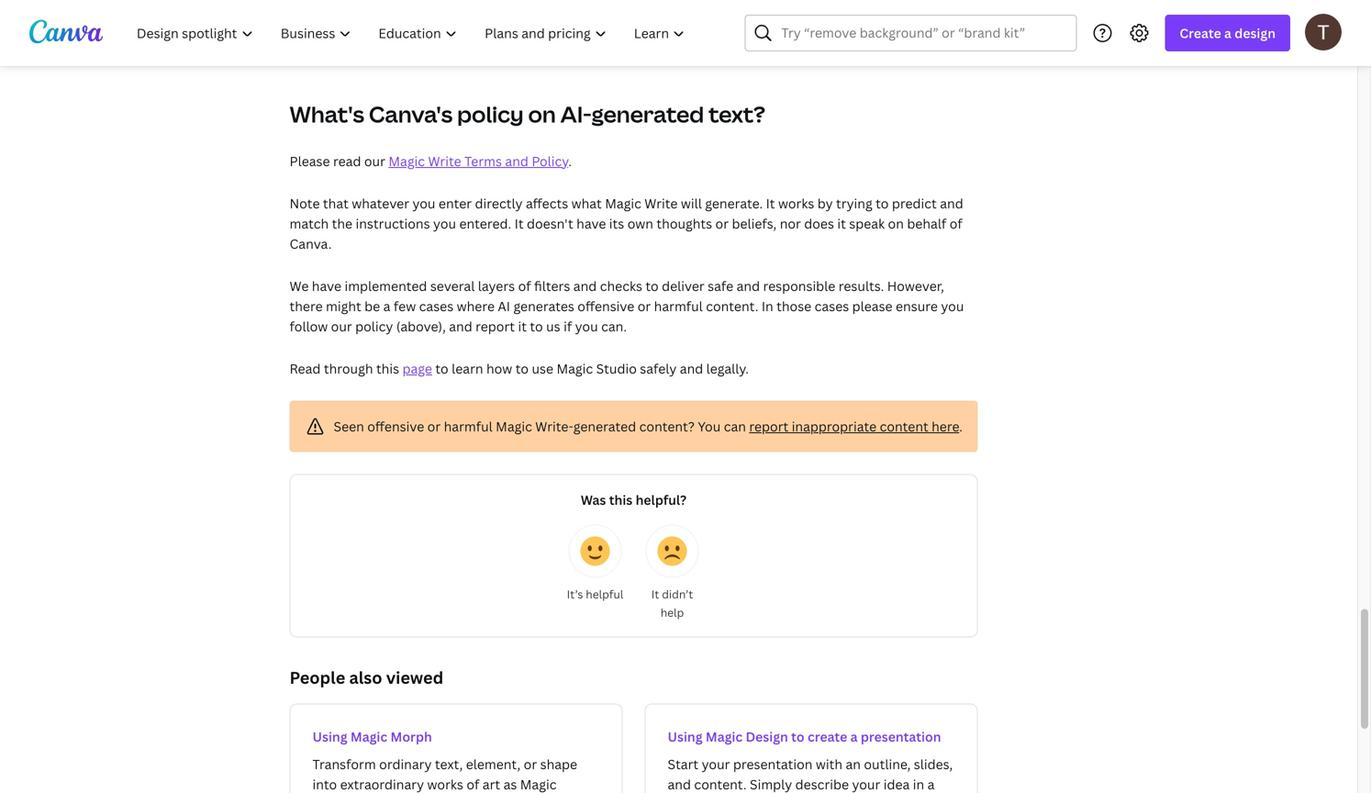 Task type: describe. For each thing, give the bounding box(es) containing it.
didn't
[[662, 587, 694, 602]]

magic down canva's
[[389, 152, 425, 170]]

2 vertical spatial a
[[851, 728, 858, 746]]

canva's
[[369, 99, 453, 129]]

where
[[457, 297, 495, 315]]

to left create
[[792, 728, 805, 746]]

to left use
[[516, 360, 529, 377]]

read
[[290, 360, 321, 377]]

us
[[546, 318, 561, 335]]

that
[[323, 195, 349, 212]]

safely
[[640, 360, 677, 377]]

1 vertical spatial report
[[750, 418, 789, 435]]

its
[[610, 215, 625, 232]]

can
[[724, 418, 747, 435]]

results.
[[839, 277, 885, 295]]

there
[[290, 297, 323, 315]]

create
[[808, 728, 848, 746]]

you
[[698, 418, 721, 435]]

using magic design to create a presentation link
[[645, 704, 978, 793]]

page
[[403, 360, 432, 377]]

read
[[333, 152, 361, 170]]

thoughts
[[657, 215, 713, 232]]

design
[[1235, 24, 1276, 42]]

(above),
[[396, 318, 446, 335]]

inappropriate
[[792, 418, 877, 435]]

have inside we have implemented several layers of filters and checks to deliver safe and responsible results. however, there might be a few cases where ai generates offensive or harmful content. in those cases please ensure you follow our policy (above), and report it to us if you can.
[[312, 277, 342, 295]]

offensive inside we have implemented several layers of filters and checks to deliver safe and responsible results. however, there might be a few cases where ai generates offensive or harmful content. in those cases please ensure you follow our policy (above), and report it to us if you can.
[[578, 297, 635, 315]]

speak
[[850, 215, 885, 232]]

by
[[818, 195, 833, 212]]

you right ensure
[[942, 297, 965, 315]]

what's canva's policy on ai-generated text?
[[290, 99, 766, 129]]

note
[[290, 195, 320, 212]]

1 horizontal spatial policy
[[457, 99, 524, 129]]

1 vertical spatial this
[[609, 491, 633, 509]]

people
[[290, 667, 346, 689]]

magic left design
[[706, 728, 743, 746]]

seen offensive or harmful magic write-generated content? you can report inappropriate content here .
[[334, 418, 963, 435]]

please
[[290, 152, 330, 170]]

was this helpful?
[[581, 491, 687, 509]]

layers
[[478, 277, 515, 295]]

our inside we have implemented several layers of filters and checks to deliver safe and responsible results. however, there might be a few cases where ai generates offensive or harmful content. in those cases please ensure you follow our policy (above), and report it to us if you can.
[[331, 318, 352, 335]]

0 vertical spatial .
[[569, 152, 572, 170]]

what
[[572, 195, 602, 212]]

follow
[[290, 318, 328, 335]]

what's
[[290, 99, 365, 129]]

and down where
[[449, 318, 473, 335]]

we
[[290, 277, 309, 295]]

through
[[324, 360, 373, 377]]

behalf
[[908, 215, 947, 232]]

ensure
[[896, 297, 938, 315]]

using for using magic morph
[[313, 728, 348, 746]]

safe
[[708, 277, 734, 295]]

entered.
[[460, 215, 512, 232]]

own
[[628, 215, 654, 232]]

enter
[[439, 195, 472, 212]]

1 vertical spatial .
[[960, 418, 963, 435]]

helpful?
[[636, 491, 687, 509]]

here
[[932, 418, 960, 435]]

will
[[681, 195, 702, 212]]

0 horizontal spatial it
[[515, 215, 524, 232]]

create
[[1180, 24, 1222, 42]]

using magic morph link
[[290, 704, 623, 793]]

how
[[487, 360, 513, 377]]

1 vertical spatial offensive
[[368, 418, 424, 435]]

to inside note that whatever you enter directly affects what magic write will generate. it works by trying to predict and match the instructions you entered. it doesn't have its own thoughts or beliefs, nor does it speak on behalf of canva.
[[876, 195, 889, 212]]

please read our magic write terms and policy .
[[290, 152, 572, 170]]

nor
[[780, 215, 802, 232]]

Try "remove background" or "brand kit" search field
[[782, 16, 1066, 51]]

using magic design to create a presentation
[[668, 728, 942, 746]]

a inside we have implemented several layers of filters and checks to deliver safe and responsible results. however, there might be a few cases where ai generates offensive or harmful content. in those cases please ensure you follow our policy (above), and report it to us if you can.
[[384, 297, 391, 315]]

magic write terms and policy link
[[389, 152, 569, 170]]

works
[[779, 195, 815, 212]]

whatever
[[352, 195, 410, 212]]

doesn't
[[527, 215, 574, 232]]

if
[[564, 318, 572, 335]]

design
[[746, 728, 789, 746]]

0 vertical spatial generated
[[592, 99, 705, 129]]

trying
[[837, 195, 873, 212]]

content.
[[706, 297, 759, 315]]

canva.
[[290, 235, 332, 252]]

help
[[661, 605, 684, 620]]

instructions
[[356, 215, 430, 232]]

write-
[[536, 418, 574, 435]]

to right page at left top
[[436, 360, 449, 377]]

you down enter
[[433, 215, 456, 232]]

😔 image
[[658, 537, 687, 566]]

you left enter
[[413, 195, 436, 212]]

0 horizontal spatial write
[[428, 152, 462, 170]]

0 horizontal spatial harmful
[[444, 418, 493, 435]]

several
[[431, 277, 475, 295]]



Task type: locate. For each thing, give the bounding box(es) containing it.
harmful down learn
[[444, 418, 493, 435]]

magic inside note that whatever you enter directly affects what magic write will generate. it works by trying to predict and match the instructions you entered. it doesn't have its own thoughts or beliefs, nor does it speak on behalf of canva.
[[605, 195, 642, 212]]

it
[[766, 195, 776, 212], [515, 215, 524, 232], [652, 587, 660, 602]]

presentation
[[861, 728, 942, 746]]

0 horizontal spatial it
[[518, 318, 527, 335]]

0 horizontal spatial this
[[376, 360, 400, 377]]

directly
[[475, 195, 523, 212]]

1 vertical spatial generated
[[574, 418, 637, 435]]

filters
[[534, 277, 571, 295]]

2 cases from the left
[[815, 297, 850, 315]]

generates
[[514, 297, 575, 315]]

1 horizontal spatial it
[[838, 215, 847, 232]]

using magic morph
[[313, 728, 432, 746]]

1 cases from the left
[[419, 297, 454, 315]]

or down "checks"
[[638, 297, 651, 315]]

have
[[577, 215, 606, 232], [312, 277, 342, 295]]

a right be
[[384, 297, 391, 315]]

report down ai
[[476, 318, 515, 335]]

harmful
[[654, 297, 703, 315], [444, 418, 493, 435]]

report right the can
[[750, 418, 789, 435]]

using down people
[[313, 728, 348, 746]]

harmful inside we have implemented several layers of filters and checks to deliver safe and responsible results. however, there might be a few cases where ai generates offensive or harmful content. in those cases please ensure you follow our policy (above), and report it to us if you can.
[[654, 297, 703, 315]]

harmful down "deliver"
[[654, 297, 703, 315]]

policy inside we have implemented several layers of filters and checks to deliver safe and responsible results. however, there might be a few cases where ai generates offensive or harmful content. in those cases please ensure you follow our policy (above), and report it to us if you can.
[[356, 318, 393, 335]]

it right does
[[838, 215, 847, 232]]

policy
[[457, 99, 524, 129], [356, 318, 393, 335]]

top level navigation element
[[125, 15, 701, 51]]

or down page at left top
[[428, 418, 441, 435]]

0 vertical spatial it
[[766, 195, 776, 212]]

cases up (above),
[[419, 297, 454, 315]]

it left didn't
[[652, 587, 660, 602]]

0 horizontal spatial or
[[428, 418, 441, 435]]

magic left write-
[[496, 418, 532, 435]]

have inside note that whatever you enter directly affects what magic write will generate. it works by trying to predict and match the instructions you entered. it doesn't have its own thoughts or beliefs, nor does it speak on behalf of canva.
[[577, 215, 606, 232]]

0 vertical spatial it
[[838, 215, 847, 232]]

and right safely
[[680, 360, 704, 377]]

it inside we have implemented several layers of filters and checks to deliver safe and responsible results. however, there might be a few cases where ai generates offensive or harmful content. in those cases please ensure you follow our policy (above), and report it to us if you can.
[[518, 318, 527, 335]]

0 vertical spatial report
[[476, 318, 515, 335]]

0 vertical spatial or
[[716, 215, 729, 232]]

helpful
[[586, 587, 624, 602]]

it didn't help
[[652, 587, 694, 620]]

terms
[[465, 152, 502, 170]]

offensive up can.
[[578, 297, 635, 315]]

beliefs,
[[732, 215, 777, 232]]

content?
[[640, 418, 695, 435]]

1 horizontal spatial a
[[851, 728, 858, 746]]

1 horizontal spatial have
[[577, 215, 606, 232]]

does
[[805, 215, 835, 232]]

using for using magic design to create a presentation
[[668, 728, 703, 746]]

and up content.
[[737, 277, 760, 295]]

to left us
[[530, 318, 543, 335]]

to
[[876, 195, 889, 212], [646, 277, 659, 295], [530, 318, 543, 335], [436, 360, 449, 377], [516, 360, 529, 377], [792, 728, 805, 746]]

it left works
[[766, 195, 776, 212]]

those
[[777, 297, 812, 315]]

0 horizontal spatial a
[[384, 297, 391, 315]]

0 horizontal spatial report
[[476, 318, 515, 335]]

magic right use
[[557, 360, 593, 377]]

create a design button
[[1166, 15, 1291, 51]]

our
[[364, 152, 386, 170], [331, 318, 352, 335]]

we have implemented several layers of filters and checks to deliver safe and responsible results. however, there might be a few cases where ai generates offensive or harmful content. in those cases please ensure you follow our policy (above), and report it to us if you can.
[[290, 277, 965, 335]]

it's
[[567, 587, 583, 602]]

our down "might" at the top of page
[[331, 318, 352, 335]]

be
[[365, 297, 380, 315]]

0 horizontal spatial have
[[312, 277, 342, 295]]

1 horizontal spatial this
[[609, 491, 633, 509]]

or down generate.
[[716, 215, 729, 232]]

learn
[[452, 360, 484, 377]]

0 vertical spatial this
[[376, 360, 400, 377]]

1 horizontal spatial it
[[652, 587, 660, 602]]

or inside we have implemented several layers of filters and checks to deliver safe and responsible results. however, there might be a few cases where ai generates offensive or harmful content. in those cases please ensure you follow our policy (above), and report it to us if you can.
[[638, 297, 651, 315]]

or inside note that whatever you enter directly affects what magic write will generate. it works by trying to predict and match the instructions you entered. it doesn't have its own thoughts or beliefs, nor does it speak on behalf of canva.
[[716, 215, 729, 232]]

match
[[290, 215, 329, 232]]

policy up terms
[[457, 99, 524, 129]]

it inside it didn't help
[[652, 587, 660, 602]]

on inside note that whatever you enter directly affects what magic write will generate. it works by trying to predict and match the instructions you entered. it doesn't have its own thoughts or beliefs, nor does it speak on behalf of canva.
[[888, 215, 904, 232]]

1 vertical spatial or
[[638, 297, 651, 315]]

write inside note that whatever you enter directly affects what magic write will generate. it works by trying to predict and match the instructions you entered. it doesn't have its own thoughts or beliefs, nor does it speak on behalf of canva.
[[645, 195, 678, 212]]

might
[[326, 297, 362, 315]]

to right "checks"
[[646, 277, 659, 295]]

a
[[1225, 24, 1232, 42], [384, 297, 391, 315], [851, 728, 858, 746]]

this right 'was'
[[609, 491, 633, 509]]

2 horizontal spatial a
[[1225, 24, 1232, 42]]

0 horizontal spatial our
[[331, 318, 352, 335]]

report inappropriate content here link
[[750, 418, 960, 435]]

offensive right seen
[[368, 418, 424, 435]]

have up "might" at the top of page
[[312, 277, 342, 295]]

and up behalf
[[941, 195, 964, 212]]

0 vertical spatial a
[[1225, 24, 1232, 42]]

0 vertical spatial policy
[[457, 99, 524, 129]]

of inside we have implemented several layers of filters and checks to deliver safe and responsible results. however, there might be a few cases where ai generates offensive or harmful content. in those cases please ensure you follow our policy (above), and report it to us if you can.
[[518, 277, 531, 295]]

however,
[[888, 277, 945, 295]]

1 vertical spatial on
[[888, 215, 904, 232]]

0 horizontal spatial policy
[[356, 318, 393, 335]]

1 vertical spatial our
[[331, 318, 352, 335]]

viewed
[[386, 667, 444, 689]]

1 horizontal spatial offensive
[[578, 297, 635, 315]]

cases
[[419, 297, 454, 315], [815, 297, 850, 315]]

1 vertical spatial it
[[515, 215, 524, 232]]

of inside note that whatever you enter directly affects what magic write will generate. it works by trying to predict and match the instructions you entered. it doesn't have its own thoughts or beliefs, nor does it speak on behalf of canva.
[[950, 215, 963, 232]]

1 horizontal spatial harmful
[[654, 297, 703, 315]]

terry turtle image
[[1306, 14, 1343, 50]]

to up speak at right top
[[876, 195, 889, 212]]

0 horizontal spatial .
[[569, 152, 572, 170]]

this left page at left top
[[376, 360, 400, 377]]

write left terms
[[428, 152, 462, 170]]

report inside we have implemented several layers of filters and checks to deliver safe and responsible results. however, there might be a few cases where ai generates offensive or harmful content. in those cases please ensure you follow our policy (above), and report it to us if you can.
[[476, 318, 515, 335]]

1 horizontal spatial write
[[645, 195, 678, 212]]

1 horizontal spatial report
[[750, 418, 789, 435]]

of left filters
[[518, 277, 531, 295]]

1 vertical spatial policy
[[356, 318, 393, 335]]

using left design
[[668, 728, 703, 746]]

predict
[[892, 195, 937, 212]]

0 vertical spatial of
[[950, 215, 963, 232]]

note that whatever you enter directly affects what magic write will generate. it works by trying to predict and match the instructions you entered. it doesn't have its own thoughts or beliefs, nor does it speak on behalf of canva.
[[290, 195, 964, 252]]

page link
[[403, 360, 432, 377]]

generated left text? at the top right of the page
[[592, 99, 705, 129]]

magic left morph
[[351, 728, 388, 746]]

in
[[762, 297, 774, 315]]

read through this page to learn how to use magic studio safely and legally.
[[290, 360, 749, 377]]

0 horizontal spatial using
[[313, 728, 348, 746]]

1 horizontal spatial using
[[668, 728, 703, 746]]

policy down be
[[356, 318, 393, 335]]

ai-
[[561, 99, 592, 129]]

and inside note that whatever you enter directly affects what magic write will generate. it works by trying to predict and match the instructions you entered. it doesn't have its own thoughts or beliefs, nor does it speak on behalf of canva.
[[941, 195, 964, 212]]

0 vertical spatial have
[[577, 215, 606, 232]]

policy
[[532, 152, 569, 170]]

our right "read"
[[364, 152, 386, 170]]

affects
[[526, 195, 569, 212]]

0 horizontal spatial offensive
[[368, 418, 424, 435]]

it down "generates"
[[518, 318, 527, 335]]

on left the ai-
[[528, 99, 556, 129]]

0 horizontal spatial of
[[518, 277, 531, 295]]

morph
[[391, 728, 432, 746]]

0 vertical spatial offensive
[[578, 297, 635, 315]]

this
[[376, 360, 400, 377], [609, 491, 633, 509]]

write
[[428, 152, 462, 170], [645, 195, 678, 212]]

🙂 image
[[581, 537, 610, 566]]

0 vertical spatial on
[[528, 99, 556, 129]]

1 vertical spatial it
[[518, 318, 527, 335]]

generated down studio
[[574, 418, 637, 435]]

the
[[332, 215, 353, 232]]

. up what
[[569, 152, 572, 170]]

you
[[413, 195, 436, 212], [433, 215, 456, 232], [942, 297, 965, 315], [575, 318, 598, 335]]

.
[[569, 152, 572, 170], [960, 418, 963, 435]]

1 horizontal spatial our
[[364, 152, 386, 170]]

1 horizontal spatial .
[[960, 418, 963, 435]]

a left design at the right of the page
[[1225, 24, 1232, 42]]

a inside dropdown button
[[1225, 24, 1232, 42]]

1 using from the left
[[313, 728, 348, 746]]

of right behalf
[[950, 215, 963, 232]]

seen
[[334, 418, 364, 435]]

0 horizontal spatial cases
[[419, 297, 454, 315]]

cases down results.
[[815, 297, 850, 315]]

1 vertical spatial of
[[518, 277, 531, 295]]

can.
[[602, 318, 627, 335]]

2 horizontal spatial it
[[766, 195, 776, 212]]

studio
[[596, 360, 637, 377]]

it inside note that whatever you enter directly affects what magic write will generate. it works by trying to predict and match the instructions you entered. it doesn't have its own thoughts or beliefs, nor does it speak on behalf of canva.
[[838, 215, 847, 232]]

on down predict
[[888, 215, 904, 232]]

2 vertical spatial it
[[652, 587, 660, 602]]

responsible
[[764, 277, 836, 295]]

2 using from the left
[[668, 728, 703, 746]]

you right if
[[575, 318, 598, 335]]

2 horizontal spatial or
[[716, 215, 729, 232]]

and right filters
[[574, 277, 597, 295]]

and left policy on the left top
[[505, 152, 529, 170]]

deliver
[[662, 277, 705, 295]]

also
[[349, 667, 382, 689]]

1 vertical spatial harmful
[[444, 418, 493, 435]]

0 vertical spatial our
[[364, 152, 386, 170]]

offensive
[[578, 297, 635, 315], [368, 418, 424, 435]]

or
[[716, 215, 729, 232], [638, 297, 651, 315], [428, 418, 441, 435]]

few
[[394, 297, 416, 315]]

report
[[476, 318, 515, 335], [750, 418, 789, 435]]

0 vertical spatial harmful
[[654, 297, 703, 315]]

2 vertical spatial or
[[428, 418, 441, 435]]

0 vertical spatial write
[[428, 152, 462, 170]]

. right content
[[960, 418, 963, 435]]

write up own
[[645, 195, 678, 212]]

it down directly
[[515, 215, 524, 232]]

1 horizontal spatial cases
[[815, 297, 850, 315]]

1 horizontal spatial on
[[888, 215, 904, 232]]

implemented
[[345, 277, 427, 295]]

1 horizontal spatial or
[[638, 297, 651, 315]]

1 horizontal spatial of
[[950, 215, 963, 232]]

1 vertical spatial a
[[384, 297, 391, 315]]

1 vertical spatial write
[[645, 195, 678, 212]]

0 horizontal spatial on
[[528, 99, 556, 129]]

checks
[[600, 277, 643, 295]]

create a design
[[1180, 24, 1276, 42]]

1 vertical spatial have
[[312, 277, 342, 295]]

text?
[[709, 99, 766, 129]]

people also viewed
[[290, 667, 444, 689]]

it
[[838, 215, 847, 232], [518, 318, 527, 335]]

magic
[[389, 152, 425, 170], [605, 195, 642, 212], [557, 360, 593, 377], [496, 418, 532, 435], [351, 728, 388, 746], [706, 728, 743, 746]]

generate.
[[705, 195, 763, 212]]

a right create
[[851, 728, 858, 746]]

use
[[532, 360, 554, 377]]

please
[[853, 297, 893, 315]]

content
[[880, 418, 929, 435]]

have down what
[[577, 215, 606, 232]]

magic up the its
[[605, 195, 642, 212]]



Task type: vqa. For each thing, say whether or not it's contained in the screenshot.
What's
yes



